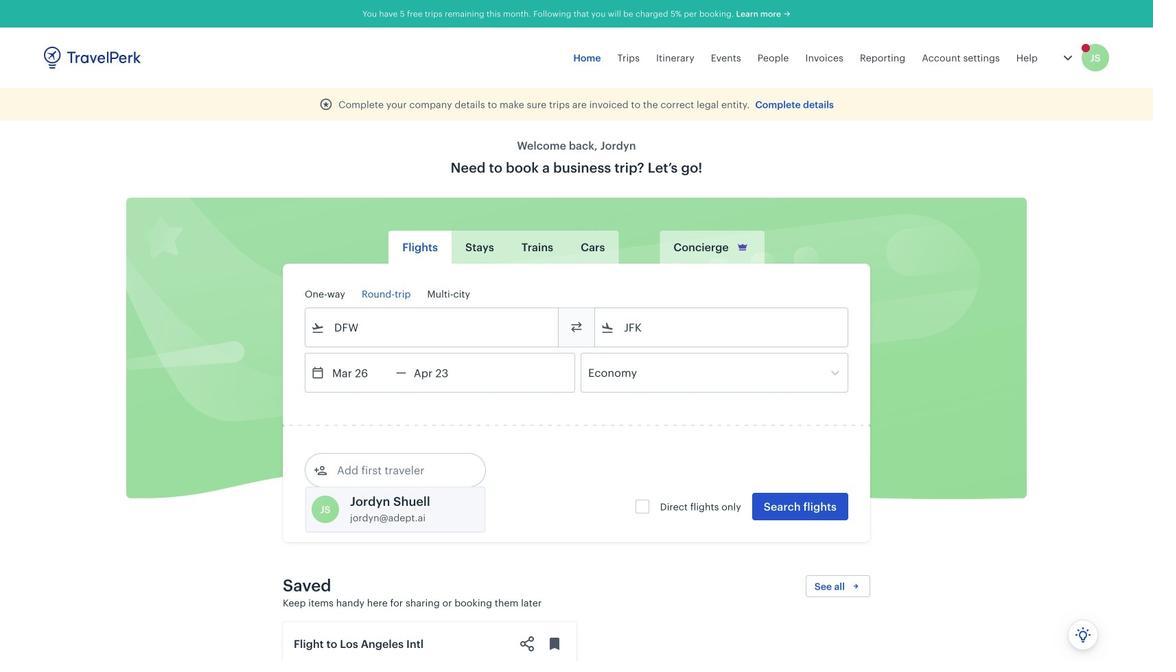 Task type: describe. For each thing, give the bounding box(es) containing it.
To search field
[[615, 317, 830, 339]]

Depart text field
[[325, 354, 396, 392]]

From search field
[[325, 317, 541, 339]]



Task type: locate. For each thing, give the bounding box(es) containing it.
Add first traveler search field
[[328, 460, 471, 482]]

Return text field
[[406, 354, 478, 392]]



